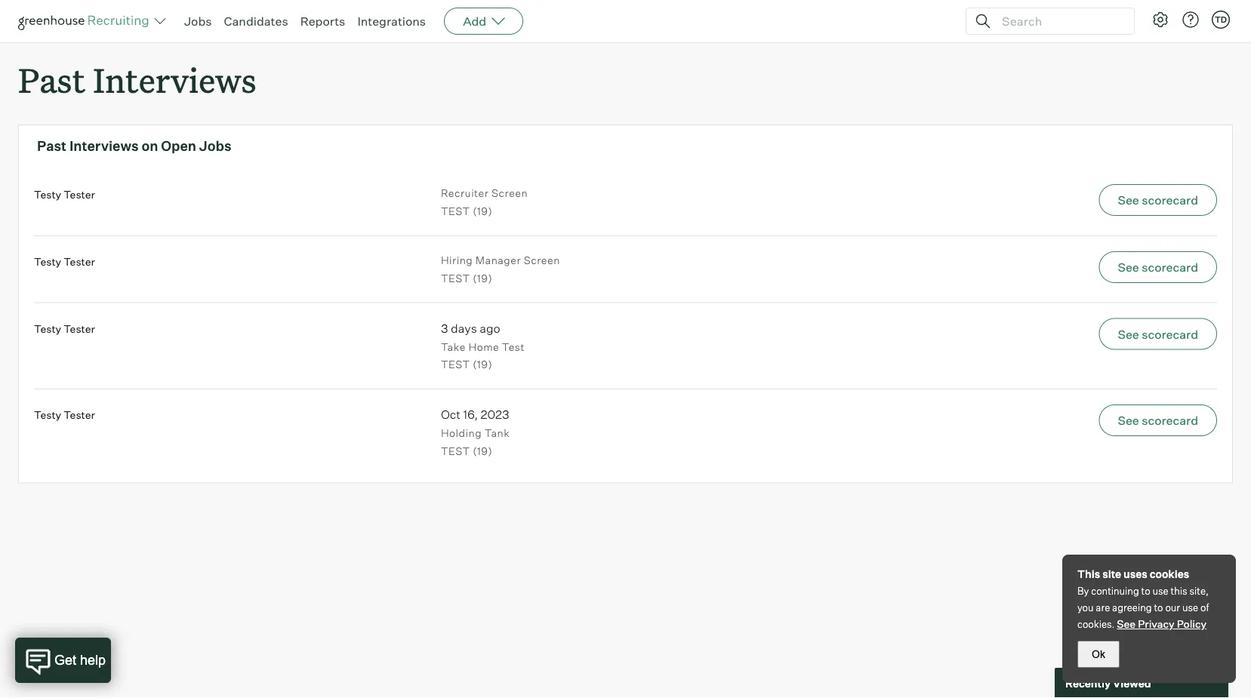 Task type: describe. For each thing, give the bounding box(es) containing it.
cookies.
[[1078, 619, 1115, 631]]

scorecard for first the see scorecard 'link' from the bottom of the page
[[1142, 413, 1199, 428]]

recruiter screen test (19)
[[441, 187, 528, 218]]

this
[[1078, 568, 1101, 581]]

recruiter
[[441, 187, 489, 200]]

interviews for past interviews
[[93, 57, 256, 102]]

4 see scorecard link from the top
[[848, 405, 1217, 436]]

4 testy from the top
[[34, 409, 61, 422]]

reports
[[300, 14, 345, 29]]

recently
[[1066, 677, 1111, 690]]

by
[[1078, 585, 1089, 597]]

testy tester for first the see scorecard 'link' from the bottom of the page
[[34, 409, 95, 422]]

manager
[[476, 254, 521, 267]]

Search text field
[[998, 10, 1121, 32]]

(19) inside recruiter screen test (19)
[[473, 205, 492, 218]]

(19) inside oct 16, 2023 holding tank test (19)
[[473, 445, 492, 458]]

see for first the see scorecard 'link' from the bottom of the page
[[1118, 413, 1139, 428]]

holding
[[441, 427, 482, 440]]

our
[[1166, 602, 1180, 614]]

testy tester for 3rd the see scorecard 'link' from the bottom
[[34, 255, 95, 268]]

of
[[1201, 602, 1209, 614]]

td button
[[1209, 8, 1233, 32]]

3 see scorecard link from the top
[[848, 318, 1217, 350]]

oct
[[441, 407, 461, 422]]

take
[[441, 340, 466, 353]]

testy tester link for first the see scorecard 'link' from the bottom of the page
[[34, 409, 95, 422]]

add
[[463, 14, 486, 29]]

open
[[161, 137, 196, 154]]

hiring
[[441, 254, 473, 267]]

1 testy from the top
[[34, 188, 61, 201]]

0 vertical spatial jobs
[[184, 14, 212, 29]]

see for 2nd the see scorecard 'link' from the bottom of the page
[[1118, 327, 1139, 342]]

past interviews
[[18, 57, 256, 102]]

testy tester link for 3rd the see scorecard 'link' from the bottom
[[34, 255, 95, 268]]

4 see scorecard from the top
[[1118, 413, 1199, 428]]

agreeing
[[1113, 602, 1152, 614]]

recently viewed
[[1066, 677, 1151, 690]]

cookies
[[1150, 568, 1190, 581]]

(19) inside 3 days ago take home test test (19)
[[473, 358, 492, 371]]

candidates
[[224, 14, 288, 29]]

see for 3rd the see scorecard 'link' from the bottom
[[1118, 260, 1139, 275]]

testy tester link for 4th the see scorecard 'link' from the bottom
[[34, 188, 95, 201]]

test inside oct 16, 2023 holding tank test (19)
[[441, 445, 470, 458]]

ok
[[1092, 649, 1106, 660]]

test inside hiring manager screen test (19)
[[441, 272, 470, 285]]

testy tester for 2nd the see scorecard 'link' from the bottom of the page
[[34, 322, 95, 335]]

1 see scorecard link from the top
[[848, 184, 1217, 216]]

3 days ago take home test test (19)
[[441, 320, 525, 371]]

site,
[[1190, 585, 1209, 597]]

0 horizontal spatial to
[[1142, 585, 1151, 597]]

2 see scorecard link from the top
[[848, 251, 1217, 283]]

td
[[1215, 14, 1227, 25]]

integrations link
[[357, 14, 426, 29]]

3 tester from the top
[[64, 322, 95, 335]]



Task type: vqa. For each thing, say whether or not it's contained in the screenshot.
topmost email
no



Task type: locate. For each thing, give the bounding box(es) containing it.
see privacy policy
[[1117, 618, 1207, 631]]

see for 4th the see scorecard 'link' from the bottom
[[1118, 193, 1139, 208]]

use left of
[[1183, 602, 1199, 614]]

scorecard for 3rd the see scorecard 'link' from the bottom
[[1142, 260, 1199, 275]]

1 vertical spatial past
[[37, 137, 67, 154]]

this
[[1171, 585, 1188, 597]]

see scorecard
[[1118, 193, 1199, 208], [1118, 260, 1199, 275], [1118, 327, 1199, 342], [1118, 413, 1199, 428]]

0 vertical spatial use
[[1153, 585, 1169, 597]]

site
[[1103, 568, 1122, 581]]

jobs
[[184, 14, 212, 29], [199, 137, 231, 154]]

1 testy tester from the top
[[34, 188, 95, 201]]

0 vertical spatial interviews
[[93, 57, 256, 102]]

test
[[441, 205, 470, 218], [441, 272, 470, 285], [441, 358, 470, 371], [441, 445, 470, 458]]

0 vertical spatial screen
[[492, 187, 528, 200]]

16,
[[463, 407, 478, 422]]

past for past interviews on open jobs
[[37, 137, 67, 154]]

past for past interviews
[[18, 57, 85, 102]]

reports link
[[300, 14, 345, 29]]

screen inside hiring manager screen test (19)
[[524, 254, 560, 267]]

to
[[1142, 585, 1151, 597], [1154, 602, 1163, 614]]

1 vertical spatial to
[[1154, 602, 1163, 614]]

3 see scorecard from the top
[[1118, 327, 1199, 342]]

(19) inside hiring manager screen test (19)
[[473, 272, 492, 285]]

4 testy tester from the top
[[34, 409, 95, 422]]

3 testy from the top
[[34, 322, 61, 335]]

testy tester for 4th the see scorecard 'link' from the bottom
[[34, 188, 95, 201]]

1 tester from the top
[[64, 188, 95, 201]]

use
[[1153, 585, 1169, 597], [1183, 602, 1199, 614]]

are
[[1096, 602, 1110, 614]]

2 test from the top
[[441, 272, 470, 285]]

1 test from the top
[[441, 205, 470, 218]]

1 vertical spatial interviews
[[69, 137, 139, 154]]

jobs left candidates 'link' at the left of the page
[[184, 14, 212, 29]]

uses
[[1124, 568, 1148, 581]]

0 vertical spatial to
[[1142, 585, 1151, 597]]

jobs link
[[184, 14, 212, 29]]

4 (19) from the top
[[473, 445, 492, 458]]

2 see scorecard from the top
[[1118, 260, 1199, 275]]

test down recruiter
[[441, 205, 470, 218]]

1 testy tester link from the top
[[34, 188, 95, 201]]

screen inside recruiter screen test (19)
[[492, 187, 528, 200]]

by continuing to use this site, you are agreeing to our use of cookies.
[[1078, 585, 1209, 631]]

policy
[[1177, 618, 1207, 631]]

(19) down "tank"
[[473, 445, 492, 458]]

0 horizontal spatial use
[[1153, 585, 1169, 597]]

interviews left on
[[69, 137, 139, 154]]

1 vertical spatial screen
[[524, 254, 560, 267]]

on
[[142, 137, 158, 154]]

2 testy tester link from the top
[[34, 255, 95, 268]]

see scorecard link
[[848, 184, 1217, 216], [848, 251, 1217, 283], [848, 318, 1217, 350], [848, 405, 1217, 436]]

screen right recruiter
[[492, 187, 528, 200]]

scorecard
[[1142, 193, 1199, 208], [1142, 260, 1199, 275], [1142, 327, 1199, 342], [1142, 413, 1199, 428]]

greenhouse recruiting image
[[18, 12, 154, 30]]

ago
[[480, 320, 500, 336]]

(19) down recruiter
[[473, 205, 492, 218]]

use left this
[[1153, 585, 1169, 597]]

4 tester from the top
[[64, 409, 95, 422]]

2 testy from the top
[[34, 255, 61, 268]]

2 tester from the top
[[64, 255, 95, 268]]

1 see scorecard from the top
[[1118, 193, 1199, 208]]

oct 16, 2023 holding tank test (19)
[[441, 407, 510, 458]]

privacy
[[1138, 618, 1175, 631]]

3 testy tester from the top
[[34, 322, 95, 335]]

1 scorecard from the top
[[1142, 193, 1199, 208]]

2 (19) from the top
[[473, 272, 492, 285]]

you
[[1078, 602, 1094, 614]]

1 vertical spatial use
[[1183, 602, 1199, 614]]

test
[[502, 340, 525, 353]]

3 (19) from the top
[[473, 358, 492, 371]]

2 testy tester from the top
[[34, 255, 95, 268]]

testy
[[34, 188, 61, 201], [34, 255, 61, 268], [34, 322, 61, 335], [34, 409, 61, 422]]

1 horizontal spatial use
[[1183, 602, 1199, 614]]

see privacy policy link
[[1117, 618, 1207, 631]]

jobs right open
[[199, 137, 231, 154]]

3
[[441, 320, 448, 336]]

interviews
[[93, 57, 256, 102], [69, 137, 139, 154]]

3 testy tester link from the top
[[34, 322, 95, 335]]

past
[[18, 57, 85, 102], [37, 137, 67, 154]]

test down take
[[441, 358, 470, 371]]

testy tester link
[[34, 188, 95, 201], [34, 255, 95, 268], [34, 322, 95, 335], [34, 409, 95, 422]]

interviews for past interviews on open jobs
[[69, 137, 139, 154]]

screen
[[492, 187, 528, 200], [524, 254, 560, 267]]

ok button
[[1078, 641, 1120, 668]]

test inside 3 days ago take home test test (19)
[[441, 358, 470, 371]]

integrations
[[357, 14, 426, 29]]

candidates link
[[224, 14, 288, 29]]

this site uses cookies
[[1078, 568, 1190, 581]]

test down hiring
[[441, 272, 470, 285]]

4 scorecard from the top
[[1142, 413, 1199, 428]]

2023
[[481, 407, 509, 422]]

tester
[[64, 188, 95, 201], [64, 255, 95, 268], [64, 322, 95, 335], [64, 409, 95, 422]]

hiring manager screen test (19)
[[441, 254, 560, 285]]

(19)
[[473, 205, 492, 218], [473, 272, 492, 285], [473, 358, 492, 371], [473, 445, 492, 458]]

testy tester link for 2nd the see scorecard 'link' from the bottom of the page
[[34, 322, 95, 335]]

scorecard for 2nd the see scorecard 'link' from the bottom of the page
[[1142, 327, 1199, 342]]

screen right manager
[[524, 254, 560, 267]]

continuing
[[1091, 585, 1139, 597]]

viewed
[[1113, 677, 1151, 690]]

(19) down the home at the left of the page
[[473, 358, 492, 371]]

4 test from the top
[[441, 445, 470, 458]]

days
[[451, 320, 477, 336]]

to down uses
[[1142, 585, 1151, 597]]

1 (19) from the top
[[473, 205, 492, 218]]

1 horizontal spatial to
[[1154, 602, 1163, 614]]

testy tester
[[34, 188, 95, 201], [34, 255, 95, 268], [34, 322, 95, 335], [34, 409, 95, 422]]

1 vertical spatial jobs
[[199, 137, 231, 154]]

interviews down jobs link
[[93, 57, 256, 102]]

past interviews on open jobs
[[37, 137, 231, 154]]

to left "our"
[[1154, 602, 1163, 614]]

4 testy tester link from the top
[[34, 409, 95, 422]]

see
[[1118, 193, 1139, 208], [1118, 260, 1139, 275], [1118, 327, 1139, 342], [1118, 413, 1139, 428], [1117, 618, 1136, 631]]

2 scorecard from the top
[[1142, 260, 1199, 275]]

scorecard for 4th the see scorecard 'link' from the bottom
[[1142, 193, 1199, 208]]

add button
[[444, 8, 523, 35]]

tank
[[485, 427, 510, 440]]

3 test from the top
[[441, 358, 470, 371]]

td button
[[1212, 11, 1230, 29]]

test down holding
[[441, 445, 470, 458]]

3 scorecard from the top
[[1142, 327, 1199, 342]]

configure image
[[1152, 11, 1170, 29]]

0 vertical spatial past
[[18, 57, 85, 102]]

home
[[469, 340, 499, 353]]

test inside recruiter screen test (19)
[[441, 205, 470, 218]]

(19) down manager
[[473, 272, 492, 285]]



